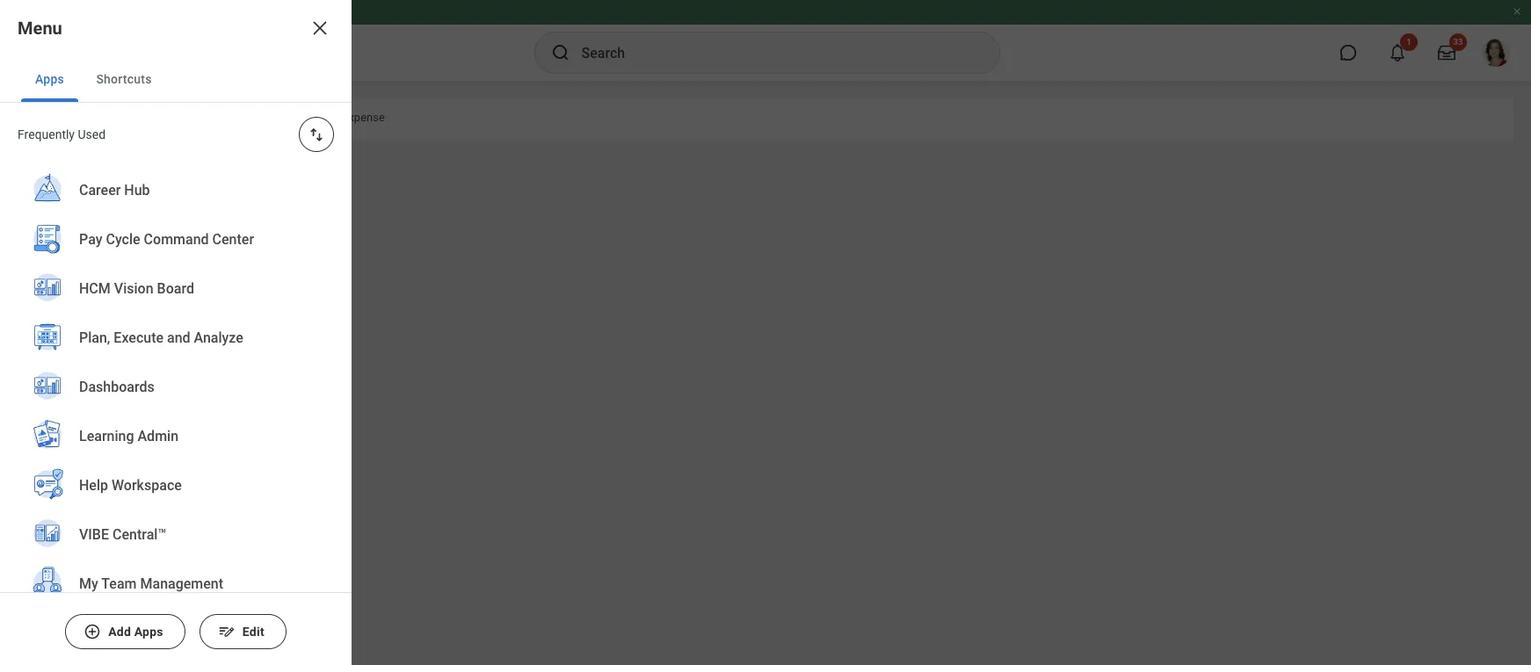 Task type: locate. For each thing, give the bounding box(es) containing it.
career for career hub
[[79, 182, 121, 199]]

frequently used
[[18, 127, 106, 142]]

apps inside 'button'
[[134, 625, 163, 639]]

job
[[69, 345, 88, 358]]

pay image
[[21, 517, 42, 538]]

contact link
[[0, 369, 264, 404]]

1 vertical spatial career
[[69, 591, 102, 604]]

sort image
[[308, 126, 325, 143]]

shortcuts
[[96, 72, 151, 86]]

close environment banner image
[[1512, 6, 1523, 17]]

lauren scott
[[72, 120, 191, 144]]

lauren
[[72, 120, 137, 144]]

menu
[[18, 18, 62, 39]]

help
[[79, 478, 108, 494]]

analyze
[[194, 330, 243, 347]]

pay inside the "global navigation" dialog
[[79, 231, 102, 248]]

pay for pay
[[69, 520, 87, 534]]

0 vertical spatial apps
[[35, 72, 64, 86]]

apps button
[[21, 56, 78, 102]]

career inside the "global navigation" dialog
[[79, 182, 121, 199]]

0 horizontal spatial apps
[[35, 72, 64, 86]]

career
[[79, 182, 121, 199], [69, 591, 102, 604]]

vibe central™
[[79, 527, 167, 544]]

performance image
[[21, 552, 42, 573]]

contact image
[[21, 376, 42, 397]]

my team management
[[79, 576, 223, 593]]

job link
[[0, 334, 264, 369]]

1 list from the top
[[0, 166, 352, 665]]

apps right add
[[134, 625, 163, 639]]

career left hub at top
[[79, 182, 121, 199]]

1 vertical spatial apps
[[134, 625, 163, 639]]

apps down menu
[[35, 72, 64, 86]]

actions button
[[105, 182, 160, 201]]

benefits
[[69, 485, 111, 498]]

frequently
[[18, 127, 75, 142]]

career inside 'link'
[[69, 591, 102, 604]]

1 vertical spatial pay
[[69, 520, 87, 534]]

career hub
[[79, 182, 150, 199]]

mileage expense
[[299, 111, 385, 124]]

scott
[[142, 120, 191, 144]]

compensation image
[[21, 447, 42, 468]]

inbox large image
[[1438, 44, 1456, 62]]

plan, execute and analyze link
[[21, 314, 331, 365]]

plus circle image
[[84, 623, 101, 641]]

view printable version (pdf) image
[[238, 90, 258, 109]]

notifications large image
[[1389, 44, 1407, 62]]

apps
[[35, 72, 64, 86], [134, 625, 163, 639]]

contact
[[69, 380, 109, 393]]

help workspace link
[[21, 462, 331, 513]]

learning admin
[[79, 428, 179, 445]]

shortcuts button
[[82, 56, 165, 102]]

pay down benefits
[[69, 520, 87, 534]]

navigation pane region
[[0, 81, 264, 665]]

and
[[167, 330, 190, 347]]

banner
[[0, 0, 1531, 81]]

tab list
[[0, 56, 352, 103]]

career link
[[0, 580, 264, 615]]

pay
[[79, 231, 102, 248], [69, 520, 87, 534]]

vibe
[[79, 527, 109, 544]]

0 vertical spatial career
[[79, 182, 121, 199]]

0 vertical spatial pay
[[79, 231, 102, 248]]

benefits image
[[21, 482, 42, 503]]

list
[[0, 166, 352, 665], [0, 299, 264, 651]]

career image
[[21, 587, 42, 608]]

pay left cycle
[[79, 231, 102, 248]]

admin
[[138, 428, 179, 445]]

list containing career hub
[[0, 166, 352, 665]]

1 horizontal spatial apps
[[134, 625, 163, 639]]

career up plus circle image
[[69, 591, 102, 604]]

2 list from the top
[[0, 299, 264, 651]]

text edit image
[[218, 623, 235, 641]]

learning
[[79, 428, 134, 445]]

help workspace
[[79, 478, 182, 494]]

apps inside button
[[35, 72, 64, 86]]

pay cycle command center
[[79, 231, 254, 248]]

pay inside "link"
[[69, 520, 87, 534]]



Task type: describe. For each thing, give the bounding box(es) containing it.
dashboards
[[79, 379, 155, 396]]

list containing job
[[0, 299, 264, 651]]

hub
[[124, 182, 150, 199]]

summary image
[[21, 306, 42, 327]]

my team management link
[[21, 560, 331, 611]]

my
[[79, 576, 98, 593]]

used
[[78, 127, 106, 142]]

add apps
[[108, 625, 163, 639]]

search image
[[550, 42, 571, 63]]

board
[[157, 281, 194, 297]]

benefits link
[[0, 475, 264, 510]]

career hub link
[[21, 166, 331, 217]]

vibe central™ link
[[21, 511, 331, 562]]

command
[[144, 231, 209, 248]]

pay for pay cycle command center
[[79, 231, 102, 248]]

add
[[108, 625, 131, 639]]

tag image
[[215, 90, 234, 109]]

pay link
[[0, 510, 264, 545]]

profile logan mcneil element
[[1472, 33, 1521, 72]]

mileage
[[299, 111, 339, 124]]

pay cycle command center link
[[21, 215, 331, 266]]

management
[[140, 576, 223, 593]]

career for career
[[69, 591, 102, 604]]

tab list containing apps
[[0, 56, 352, 103]]

edit button
[[199, 615, 286, 650]]

plan, execute and analyze
[[79, 330, 243, 347]]

team
[[101, 576, 137, 593]]

cycle
[[106, 231, 140, 248]]

vision
[[114, 281, 153, 297]]

central™
[[113, 527, 167, 544]]

add apps button
[[65, 615, 185, 650]]

workspace
[[112, 478, 182, 494]]

hcm vision board link
[[21, 265, 331, 316]]

hcm
[[79, 281, 111, 297]]

global navigation dialog
[[0, 0, 352, 665]]

expense
[[342, 111, 385, 124]]

job image
[[21, 341, 42, 362]]

x image
[[309, 18, 331, 39]]

execute
[[114, 330, 164, 347]]

plan,
[[79, 330, 110, 347]]

actions
[[114, 185, 150, 197]]

hcm vision board
[[79, 281, 194, 297]]

dashboards link
[[21, 363, 331, 414]]

center
[[212, 231, 254, 248]]

view team image
[[121, 225, 142, 246]]

edit
[[242, 625, 264, 639]]

personal image
[[21, 411, 42, 433]]

learning admin link
[[21, 412, 331, 463]]



Task type: vqa. For each thing, say whether or not it's contained in the screenshot.
Hub
yes



